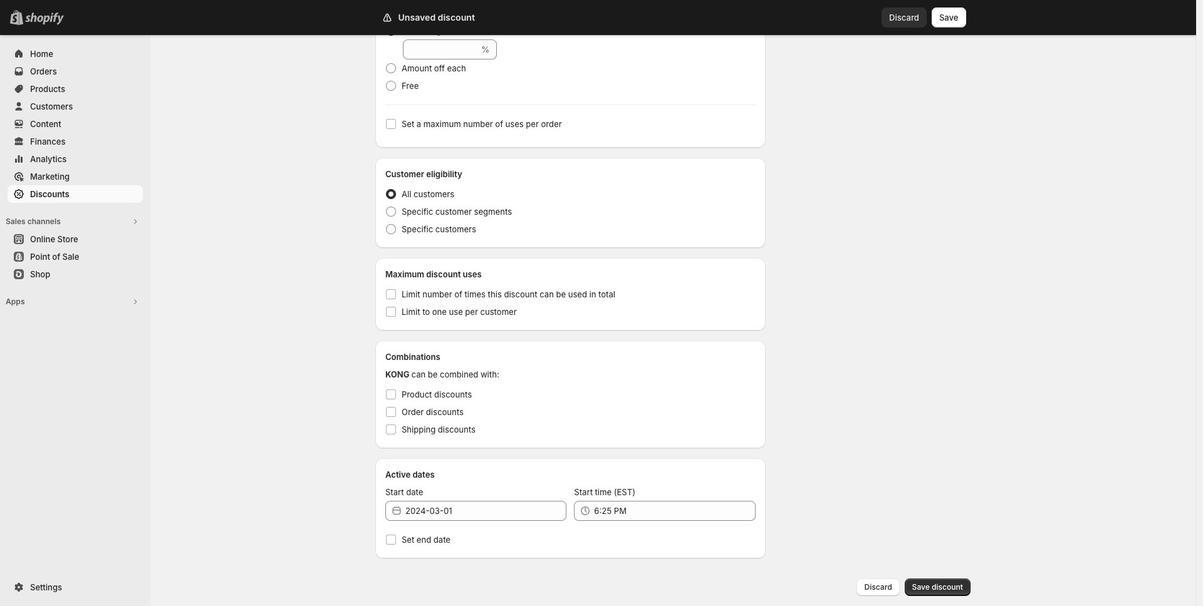 Task type: locate. For each thing, give the bounding box(es) containing it.
shopify image
[[25, 13, 64, 25]]

None text field
[[403, 39, 479, 60]]



Task type: describe. For each thing, give the bounding box(es) containing it.
YYYY-MM-DD text field
[[406, 502, 567, 522]]

Enter time text field
[[595, 502, 756, 522]]



Task type: vqa. For each thing, say whether or not it's contained in the screenshot.
activity
no



